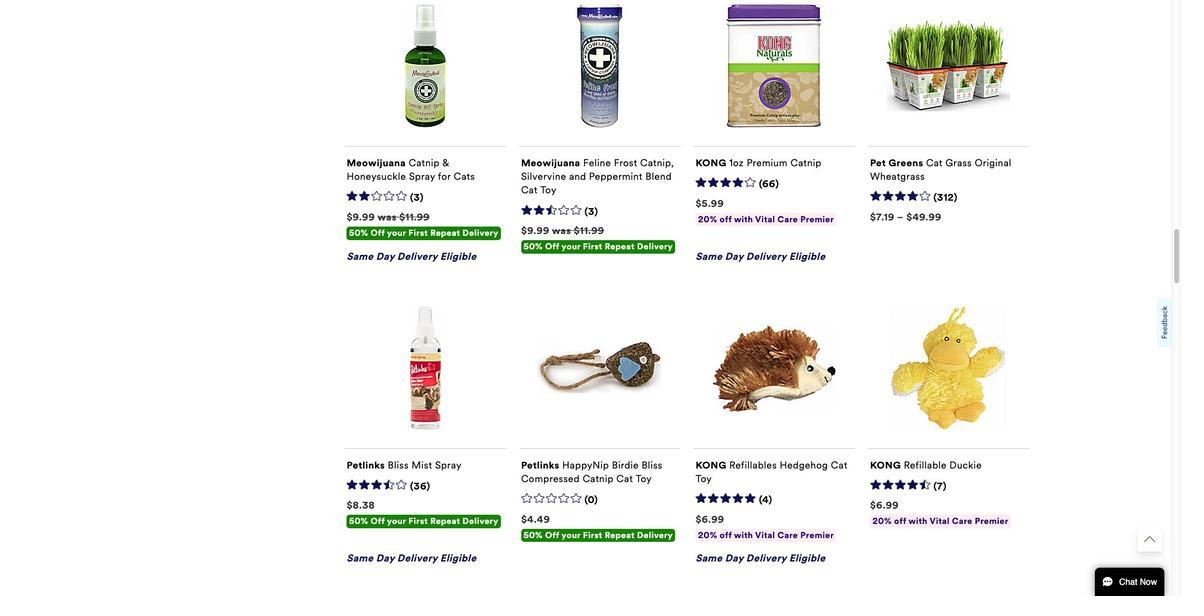 Task type: describe. For each thing, give the bounding box(es) containing it.
mist
[[412, 459, 433, 471]]

birdie
[[612, 459, 639, 471]]

spray for honeysuckle
[[409, 171, 436, 183]]

1 vertical spatial premier
[[976, 516, 1009, 527]]

greens
[[889, 157, 924, 169]]

3 reviews element for for
[[410, 192, 424, 205]]

2 horizontal spatial catnip
[[791, 157, 822, 169]]

same day delivery eligible for $5.99
[[696, 250, 826, 262]]

1 vertical spatial care
[[953, 516, 973, 527]]

same for $5.99
[[696, 250, 723, 262]]

eligible for (66)
[[790, 250, 826, 262]]

kong 1oz premium catnip
[[696, 157, 822, 169]]

day for $5.99
[[726, 250, 744, 262]]

first inside $4.49 50% off your first repeat delivery
[[583, 530, 603, 540]]

0 horizontal spatial $9.99 was $11.99 50% off your first repeat delivery
[[347, 211, 499, 239]]

0 vertical spatial was
[[378, 211, 397, 223]]

(7)
[[934, 480, 947, 492]]

bliss inside "happynip birdie bliss compressed catnip cat toy"
[[642, 459, 663, 471]]

1 vertical spatial vital
[[930, 516, 950, 527]]

eligible for (4)
[[790, 552, 826, 564]]

0 horizontal spatial $11.99
[[400, 211, 430, 223]]

premier for refillables hedgehog cat toy
[[801, 530, 835, 540]]

care for refillables hedgehog cat toy
[[778, 530, 799, 540]]

catnip inside catnip & honeysuckle spray for cats
[[409, 157, 440, 169]]

1 vertical spatial 20%
[[873, 516, 892, 527]]

50% inside $8.38 50% off your first repeat delivery
[[349, 516, 369, 527]]

your inside $4.49 50% off your first repeat delivery
[[562, 530, 581, 540]]

premium
[[747, 157, 788, 169]]

1 vertical spatial $9.99
[[521, 225, 550, 237]]

scroll to top image
[[1145, 534, 1156, 545]]

cat grass original wheatgrass
[[871, 157, 1012, 183]]

styled arrow button link
[[1138, 527, 1163, 552]]

day for $6.99
[[726, 552, 744, 564]]

same for $6.99
[[696, 552, 723, 564]]

petlinks for petlinks
[[521, 459, 560, 471]]

vital for 1oz premium catnip
[[756, 214, 776, 225]]

1 vertical spatial $11.99
[[574, 225, 605, 237]]

happynip birdie bliss compressed catnip cat toy
[[521, 459, 663, 485]]

premier for 1oz premium catnip
[[801, 214, 835, 225]]

0 horizontal spatial $9.99
[[347, 211, 375, 223]]

off for 1oz premium catnip
[[720, 214, 732, 225]]

kong for kong
[[696, 459, 727, 471]]

1 vertical spatial with
[[909, 516, 928, 527]]

refillables hedgehog cat toy
[[696, 459, 848, 485]]

frost
[[614, 157, 638, 169]]

same day delivery eligible for $6.99
[[696, 552, 826, 564]]

66 reviews element
[[760, 178, 780, 191]]

$4.49
[[521, 513, 551, 525]]

cat inside "happynip birdie bliss compressed catnip cat toy"
[[617, 473, 634, 485]]

toy inside feline frost catnip, silvervine and peppermint blend cat toy
[[541, 184, 557, 196]]

duckie
[[950, 459, 983, 471]]

1 horizontal spatial $6.99 20% off with vital care premier
[[871, 500, 1009, 527]]

eligible for (3)
[[441, 250, 477, 262]]

meowijuana for silvervine
[[521, 157, 581, 169]]

petlinks for petlinks bliss mist spray
[[347, 459, 385, 471]]

feline
[[584, 157, 612, 169]]

day for $8.38
[[376, 552, 395, 564]]

day for $9.99
[[376, 250, 395, 262]]

0 reviews element
[[585, 494, 599, 507]]

&
[[443, 157, 450, 169]]

first inside $8.38 50% off your first repeat delivery
[[409, 516, 428, 527]]

and
[[570, 171, 587, 183]]

kong for kong refillable duckie
[[871, 459, 902, 471]]

(3) for for
[[410, 192, 424, 204]]

honeysuckle
[[347, 171, 406, 183]]

pet greens
[[871, 157, 924, 169]]

same day delivery eligible for $8.38
[[347, 552, 477, 564]]

$8.38
[[347, 500, 375, 511]]

for
[[438, 171, 451, 183]]

happynip
[[563, 459, 610, 471]]

toy inside "happynip birdie bliss compressed catnip cat toy"
[[636, 473, 652, 485]]

$7.19
[[871, 211, 895, 223]]

1 vertical spatial $6.99
[[696, 513, 725, 525]]

0 horizontal spatial $6.99 20% off with vital care premier
[[696, 513, 835, 540]]

vital for refillables hedgehog cat toy
[[756, 530, 776, 540]]

312 reviews element
[[934, 192, 958, 205]]

kong for kong 1oz premium catnip
[[696, 157, 727, 169]]

pet
[[871, 157, 887, 169]]

meowijuana for spray
[[347, 157, 406, 169]]

$49.99
[[907, 211, 942, 223]]

blend
[[646, 171, 672, 183]]

(0)
[[585, 494, 599, 505]]

off inside $8.38 50% off your first repeat delivery
[[371, 516, 385, 527]]

3 reviews element for and
[[585, 205, 599, 218]]



Task type: vqa. For each thing, say whether or not it's contained in the screenshot.


Task type: locate. For each thing, give the bounding box(es) containing it.
20%
[[699, 214, 718, 225], [873, 516, 892, 527], [699, 530, 718, 540]]

cat inside refillables hedgehog cat toy
[[832, 459, 848, 471]]

catnip down happynip
[[583, 473, 614, 485]]

with inside $5.99 20% off with vital care premier
[[735, 214, 754, 225]]

1 horizontal spatial $9.99
[[521, 225, 550, 237]]

cat left grass
[[927, 157, 943, 169]]

vital inside $5.99 20% off with vital care premier
[[756, 214, 776, 225]]

$5.99
[[696, 198, 725, 210]]

kong refillable duckie
[[871, 459, 983, 471]]

1 horizontal spatial 3 reviews element
[[585, 205, 599, 218]]

eligible for (36)
[[441, 552, 477, 564]]

care
[[778, 214, 799, 225], [953, 516, 973, 527], [778, 530, 799, 540]]

$9.99
[[347, 211, 375, 223], [521, 225, 550, 237]]

0 vertical spatial $6.99
[[871, 500, 900, 511]]

$6.99 20% off with vital care premier down '7 reviews' element on the bottom right
[[871, 500, 1009, 527]]

with
[[735, 214, 754, 225], [909, 516, 928, 527], [735, 530, 754, 540]]

off
[[371, 228, 385, 239], [546, 242, 560, 252], [371, 516, 385, 527], [546, 530, 560, 540]]

(3) down feline frost catnip, silvervine and peppermint blend cat toy
[[585, 205, 599, 217]]

off for refillables hedgehog cat toy
[[720, 530, 732, 540]]

$11.99 down feline frost catnip, silvervine and peppermint blend cat toy
[[574, 225, 605, 237]]

meowijuana
[[347, 157, 406, 169], [521, 157, 581, 169]]

0 vertical spatial (3)
[[410, 192, 424, 204]]

1 vertical spatial off
[[895, 516, 907, 527]]

compressed
[[521, 473, 580, 485]]

1 horizontal spatial $6.99
[[871, 500, 900, 511]]

(36)
[[410, 480, 431, 492]]

from $7.19 up to $49.99 element
[[871, 211, 942, 223]]

catnip inside "happynip birdie bliss compressed catnip cat toy"
[[583, 473, 614, 485]]

0 vertical spatial with
[[735, 214, 754, 225]]

2 vertical spatial care
[[778, 530, 799, 540]]

peppermint
[[590, 171, 643, 183]]

catnip
[[409, 157, 440, 169], [791, 157, 822, 169], [583, 473, 614, 485]]

$9.99 down silvervine
[[521, 225, 550, 237]]

2 vertical spatial vital
[[756, 530, 776, 540]]

delivery inside $8.38 50% off your first repeat delivery
[[463, 516, 499, 527]]

spray left for
[[409, 171, 436, 183]]

first
[[409, 228, 428, 239], [583, 242, 603, 252], [409, 516, 428, 527], [583, 530, 603, 540]]

0 vertical spatial premier
[[801, 214, 835, 225]]

meowijuana up honeysuckle
[[347, 157, 406, 169]]

1 horizontal spatial $9.99 was $11.99 50% off your first repeat delivery
[[521, 225, 673, 252]]

kong left 1oz
[[696, 157, 727, 169]]

0 vertical spatial vital
[[756, 214, 776, 225]]

hedgehog
[[780, 459, 829, 471]]

cat
[[927, 157, 943, 169], [521, 184, 538, 196], [832, 459, 848, 471], [617, 473, 634, 485]]

0 vertical spatial 3 reviews element
[[410, 192, 424, 205]]

toy
[[541, 184, 557, 196], [636, 473, 652, 485], [696, 473, 712, 485]]

delivery
[[463, 228, 499, 239], [638, 242, 673, 252], [397, 250, 438, 262], [747, 250, 787, 262], [463, 516, 499, 527], [638, 530, 673, 540], [397, 552, 438, 564], [747, 552, 787, 564]]

0 vertical spatial $9.99
[[347, 211, 375, 223]]

1 petlinks from the left
[[347, 459, 385, 471]]

kong left refillable
[[871, 459, 902, 471]]

1 vertical spatial spray
[[435, 459, 462, 471]]

off
[[720, 214, 732, 225], [895, 516, 907, 527], [720, 530, 732, 540]]

3 reviews element down feline frost catnip, silvervine and peppermint blend cat toy
[[585, 205, 599, 218]]

0 vertical spatial off
[[720, 214, 732, 225]]

same day delivery eligible for $9.99
[[347, 250, 477, 262]]

1 horizontal spatial was
[[552, 225, 572, 237]]

0 horizontal spatial was
[[378, 211, 397, 223]]

1 vertical spatial 3 reviews element
[[585, 205, 599, 218]]

0 horizontal spatial 3 reviews element
[[410, 192, 424, 205]]

original
[[976, 157, 1012, 169]]

1 horizontal spatial meowijuana
[[521, 157, 581, 169]]

$7.19 – $49.99
[[871, 211, 942, 223]]

same day delivery eligible
[[347, 250, 477, 262], [696, 250, 826, 262], [347, 552, 477, 564], [696, 552, 826, 564]]

0 horizontal spatial toy
[[541, 184, 557, 196]]

spray
[[409, 171, 436, 183], [435, 459, 462, 471]]

refillables
[[730, 459, 778, 471]]

2 bliss from the left
[[642, 459, 663, 471]]

same for $9.99
[[347, 250, 374, 262]]

$11.99 down catnip & honeysuckle spray for cats
[[400, 211, 430, 223]]

1 horizontal spatial $11.99
[[574, 225, 605, 237]]

1 meowijuana from the left
[[347, 157, 406, 169]]

0 horizontal spatial meowijuana
[[347, 157, 406, 169]]

eligible
[[441, 250, 477, 262], [790, 250, 826, 262], [441, 552, 477, 564], [790, 552, 826, 564]]

with for refillables hedgehog cat toy
[[735, 530, 754, 540]]

1 vertical spatial was
[[552, 225, 572, 237]]

2 vertical spatial premier
[[801, 530, 835, 540]]

with for 1oz premium catnip
[[735, 214, 754, 225]]

bliss
[[388, 459, 409, 471], [642, 459, 663, 471]]

7 reviews element
[[934, 480, 947, 493]]

2 vertical spatial with
[[735, 530, 754, 540]]

(3) down catnip & honeysuckle spray for cats
[[410, 192, 424, 204]]

catnip,
[[641, 157, 674, 169]]

was down honeysuckle
[[378, 211, 397, 223]]

2 horizontal spatial toy
[[696, 473, 712, 485]]

petlinks up "$8.38"
[[347, 459, 385, 471]]

feline frost catnip, silvervine and peppermint blend cat toy
[[521, 157, 674, 196]]

bliss left mist
[[388, 459, 409, 471]]

delivery inside $4.49 50% off your first repeat delivery
[[638, 530, 673, 540]]

cat down birdie
[[617, 473, 634, 485]]

refillable
[[904, 459, 947, 471]]

spray inside catnip & honeysuckle spray for cats
[[409, 171, 436, 183]]

kong left the refillables
[[696, 459, 727, 471]]

your inside $8.38 50% off your first repeat delivery
[[387, 516, 406, 527]]

cat down silvervine
[[521, 184, 538, 196]]

0 vertical spatial 20%
[[699, 214, 718, 225]]

spray right mist
[[435, 459, 462, 471]]

care inside $5.99 20% off with vital care premier
[[778, 214, 799, 225]]

–
[[898, 211, 905, 223]]

0 horizontal spatial (3)
[[410, 192, 424, 204]]

20% inside $5.99 20% off with vital care premier
[[699, 214, 718, 225]]

$9.99 down honeysuckle
[[347, 211, 375, 223]]

(3)
[[410, 192, 424, 204], [585, 205, 599, 217]]

50%
[[349, 228, 369, 239], [524, 242, 543, 252], [349, 516, 369, 527], [524, 530, 543, 540]]

catnip left &
[[409, 157, 440, 169]]

kong
[[696, 157, 727, 169], [696, 459, 727, 471], [871, 459, 902, 471]]

0 horizontal spatial bliss
[[388, 459, 409, 471]]

spray for mist
[[435, 459, 462, 471]]

$6.99 20% off with vital care premier down 4 reviews element
[[696, 513, 835, 540]]

bliss right birdie
[[642, 459, 663, 471]]

petlinks up compressed
[[521, 459, 560, 471]]

petlinks bliss mist spray
[[347, 459, 462, 471]]

cat inside feline frost catnip, silvervine and peppermint blend cat toy
[[521, 184, 538, 196]]

premier
[[801, 214, 835, 225], [976, 516, 1009, 527], [801, 530, 835, 540]]

petlinks
[[347, 459, 385, 471], [521, 459, 560, 471]]

2 petlinks from the left
[[521, 459, 560, 471]]

20% for 1oz premium catnip
[[699, 214, 718, 225]]

premier inside $5.99 20% off with vital care premier
[[801, 214, 835, 225]]

catnip right the premium
[[791, 157, 822, 169]]

1 vertical spatial (3)
[[585, 205, 599, 217]]

4 reviews element
[[760, 494, 773, 507]]

vital down '7 reviews' element on the bottom right
[[930, 516, 950, 527]]

same for $8.38
[[347, 552, 374, 564]]

$4.49 50% off your first repeat delivery
[[521, 513, 673, 540]]

$5.99 20% off with vital care premier
[[696, 198, 835, 225]]

0 horizontal spatial petlinks
[[347, 459, 385, 471]]

1 horizontal spatial (3)
[[585, 205, 599, 217]]

vital down 66 reviews element on the right of page
[[756, 214, 776, 225]]

2 meowijuana from the left
[[521, 157, 581, 169]]

(66)
[[760, 178, 780, 190]]

wheatgrass
[[871, 171, 926, 183]]

20% for refillables hedgehog cat toy
[[699, 530, 718, 540]]

care for 1oz premium catnip
[[778, 214, 799, 225]]

repeat
[[431, 228, 461, 239], [605, 242, 635, 252], [431, 516, 461, 527], [605, 530, 635, 540]]

0 horizontal spatial $6.99
[[696, 513, 725, 525]]

catnip & honeysuckle spray for cats
[[347, 157, 475, 183]]

(312)
[[934, 192, 958, 204]]

silvervine
[[521, 171, 567, 183]]

2 vertical spatial 20%
[[699, 530, 718, 540]]

1 horizontal spatial catnip
[[583, 473, 614, 485]]

repeat inside $4.49 50% off your first repeat delivery
[[605, 530, 635, 540]]

cat right 'hedgehog'
[[832, 459, 848, 471]]

0 vertical spatial $11.99
[[400, 211, 430, 223]]

day
[[376, 250, 395, 262], [726, 250, 744, 262], [376, 552, 395, 564], [726, 552, 744, 564]]

$6.99
[[871, 500, 900, 511], [696, 513, 725, 525]]

cat inside cat grass original wheatgrass
[[927, 157, 943, 169]]

toy inside refillables hedgehog cat toy
[[696, 473, 712, 485]]

off inside $5.99 20% off with vital care premier
[[720, 214, 732, 225]]

3 reviews element down catnip & honeysuckle spray for cats
[[410, 192, 424, 205]]

$8.38 50% off your first repeat delivery
[[347, 500, 499, 527]]

$6.99 20% off with vital care premier
[[871, 500, 1009, 527], [696, 513, 835, 540]]

1 horizontal spatial toy
[[636, 473, 652, 485]]

(3) for and
[[585, 205, 599, 217]]

0 vertical spatial spray
[[409, 171, 436, 183]]

36 reviews element
[[410, 480, 431, 493]]

1 horizontal spatial bliss
[[642, 459, 663, 471]]

1 horizontal spatial petlinks
[[521, 459, 560, 471]]

repeat inside $8.38 50% off your first repeat delivery
[[431, 516, 461, 527]]

your
[[387, 228, 406, 239], [562, 242, 581, 252], [387, 516, 406, 527], [562, 530, 581, 540]]

cats
[[454, 171, 475, 183]]

(4)
[[760, 494, 773, 505]]

2 vertical spatial off
[[720, 530, 732, 540]]

grass
[[946, 157, 973, 169]]

$11.99
[[400, 211, 430, 223], [574, 225, 605, 237]]

vital down 4 reviews element
[[756, 530, 776, 540]]

1oz
[[730, 157, 744, 169]]

0 vertical spatial care
[[778, 214, 799, 225]]

off inside $4.49 50% off your first repeat delivery
[[546, 530, 560, 540]]

50% inside $4.49 50% off your first repeat delivery
[[524, 530, 543, 540]]

vital
[[756, 214, 776, 225], [930, 516, 950, 527], [756, 530, 776, 540]]

was
[[378, 211, 397, 223], [552, 225, 572, 237]]

3 reviews element
[[410, 192, 424, 205], [585, 205, 599, 218]]

meowijuana up silvervine
[[521, 157, 581, 169]]

was down and
[[552, 225, 572, 237]]

1 bliss from the left
[[388, 459, 409, 471]]

same
[[347, 250, 374, 262], [696, 250, 723, 262], [347, 552, 374, 564], [696, 552, 723, 564]]

0 horizontal spatial catnip
[[409, 157, 440, 169]]

$9.99 was $11.99 50% off your first repeat delivery
[[347, 211, 499, 239], [521, 225, 673, 252]]



